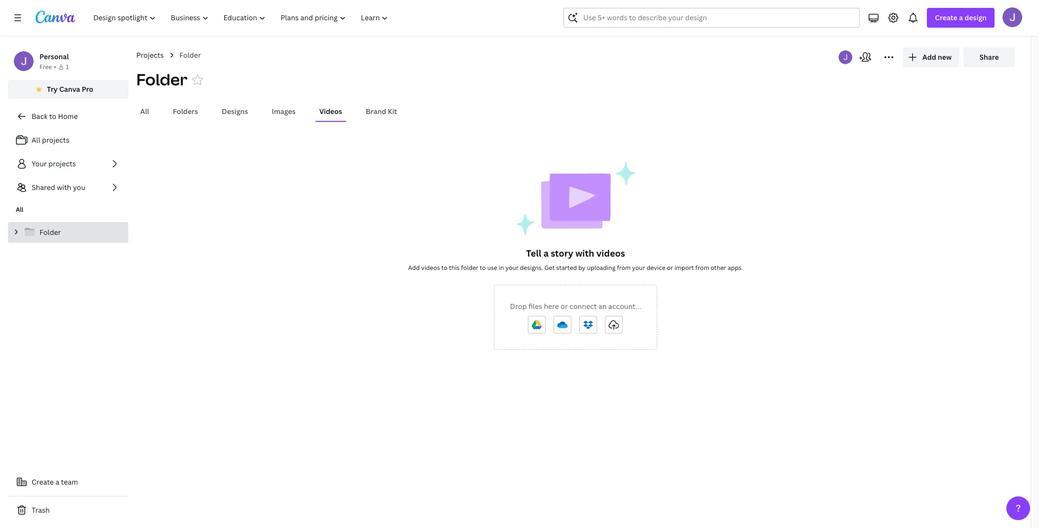 Task type: vqa. For each thing, say whether or not it's contained in the screenshot.
AN IMAGE WITH A CURSOR NEXT TO A TEXT BOX CONTAINING THE PROMPT "A CAT GOING SCUBA DIVING" TO GENERATE AN IMAGE. THE GENERATED IMAGE OF A CAT DOING SCUBA DIVING IS BEHIND THE TEXT BOX.
no



Task type: describe. For each thing, give the bounding box(es) containing it.
folder for the rightmost 'folder' link
[[180, 50, 201, 60]]

shared
[[32, 183, 55, 192]]

try canva pro button
[[8, 80, 128, 99]]

home
[[58, 112, 78, 121]]

1 your from the left
[[505, 264, 519, 272]]

add inside tell a story with videos add videos to this folder to use in your designs. get started by uploading from your device or import from other apps.
[[408, 264, 420, 272]]

share button
[[964, 47, 1015, 67]]

top level navigation element
[[87, 8, 397, 28]]

trash link
[[8, 501, 128, 521]]

projects link
[[136, 50, 164, 61]]

free •
[[40, 63, 56, 71]]

0 horizontal spatial or
[[561, 302, 568, 311]]

an
[[599, 302, 607, 311]]

import
[[675, 264, 694, 272]]

create a design button
[[927, 8, 995, 28]]

shared with you link
[[8, 178, 128, 198]]

tell a story with videos add videos to this folder to use in your designs. get started by uploading from your device or import from other apps.
[[408, 247, 743, 272]]

trash
[[32, 506, 50, 515]]

folder button
[[136, 69, 187, 90]]

share
[[980, 52, 999, 62]]

images
[[272, 107, 296, 116]]

account...
[[608, 302, 641, 311]]

folder
[[461, 264, 478, 272]]

folder for folder button
[[136, 69, 187, 90]]

story
[[551, 247, 573, 259]]

a for team
[[55, 478, 59, 487]]

get
[[545, 264, 555, 272]]

1 vertical spatial videos
[[421, 264, 440, 272]]

create for create a team
[[32, 478, 54, 487]]

1
[[66, 63, 69, 71]]

folders button
[[169, 102, 202, 121]]

device
[[647, 264, 666, 272]]

add new button
[[903, 47, 960, 67]]

2 vertical spatial folder
[[40, 228, 61, 237]]

create for create a design
[[935, 13, 958, 22]]

all for "all" button
[[140, 107, 149, 116]]

Search search field
[[583, 8, 840, 27]]

all for all projects
[[32, 135, 40, 145]]

to inside back to home "link"
[[49, 112, 56, 121]]

design
[[965, 13, 987, 22]]

create a team button
[[8, 473, 128, 492]]

shared with you
[[32, 183, 85, 192]]

new
[[938, 52, 952, 62]]

connect
[[570, 302, 597, 311]]

your projects link
[[8, 154, 128, 174]]

0 horizontal spatial folder link
[[8, 222, 128, 243]]

all projects
[[32, 135, 69, 145]]

1 horizontal spatial to
[[441, 264, 448, 272]]

brand kit button
[[362, 102, 401, 121]]

canva
[[59, 84, 80, 94]]

kit
[[388, 107, 397, 116]]

brand
[[366, 107, 386, 116]]

or inside tell a story with videos add videos to this folder to use in your designs. get started by uploading from your device or import from other apps.
[[667, 264, 673, 272]]

personal
[[40, 52, 69, 61]]

projects for your projects
[[48, 159, 76, 168]]

pro
[[82, 84, 93, 94]]



Task type: locate. For each thing, give the bounding box(es) containing it.
•
[[54, 63, 56, 71]]

0 horizontal spatial add
[[408, 264, 420, 272]]

projects down back to home
[[42, 135, 69, 145]]

1 vertical spatial add
[[408, 264, 420, 272]]

by
[[578, 264, 586, 272]]

all projects link
[[8, 130, 128, 150]]

a for story
[[544, 247, 549, 259]]

1 vertical spatial or
[[561, 302, 568, 311]]

try canva pro
[[47, 84, 93, 94]]

back to home
[[32, 112, 78, 121]]

1 vertical spatial folder
[[136, 69, 187, 90]]

here
[[544, 302, 559, 311]]

or right device
[[667, 264, 673, 272]]

with inside list
[[57, 183, 71, 192]]

to
[[49, 112, 56, 121], [441, 264, 448, 272], [480, 264, 486, 272]]

a inside tell a story with videos add videos to this folder to use in your designs. get started by uploading from your device or import from other apps.
[[544, 247, 549, 259]]

add inside dropdown button
[[923, 52, 936, 62]]

1 from from the left
[[617, 264, 631, 272]]

0 horizontal spatial all
[[16, 205, 23, 214]]

with
[[57, 183, 71, 192], [575, 247, 594, 259]]

designs button
[[218, 102, 252, 121]]

from right the uploading at the right
[[617, 264, 631, 272]]

videos
[[596, 247, 625, 259], [421, 264, 440, 272]]

add new
[[923, 52, 952, 62]]

0 vertical spatial or
[[667, 264, 673, 272]]

1 vertical spatial projects
[[48, 159, 76, 168]]

folder up folder button
[[180, 50, 201, 60]]

your
[[505, 264, 519, 272], [632, 264, 645, 272]]

1 horizontal spatial your
[[632, 264, 645, 272]]

1 horizontal spatial add
[[923, 52, 936, 62]]

1 horizontal spatial videos
[[596, 247, 625, 259]]

1 vertical spatial all
[[32, 135, 40, 145]]

free
[[40, 63, 52, 71]]

designs.
[[520, 264, 543, 272]]

0 vertical spatial projects
[[42, 135, 69, 145]]

projects
[[136, 50, 164, 60]]

to right back
[[49, 112, 56, 121]]

1 vertical spatial a
[[544, 247, 549, 259]]

1 horizontal spatial a
[[544, 247, 549, 259]]

1 horizontal spatial from
[[695, 264, 709, 272]]

all
[[140, 107, 149, 116], [32, 135, 40, 145], [16, 205, 23, 214]]

0 horizontal spatial a
[[55, 478, 59, 487]]

to left this
[[441, 264, 448, 272]]

2 horizontal spatial a
[[959, 13, 963, 22]]

a
[[959, 13, 963, 22], [544, 247, 549, 259], [55, 478, 59, 487]]

a left team
[[55, 478, 59, 487]]

or right here
[[561, 302, 568, 311]]

a left design
[[959, 13, 963, 22]]

folder link up folder button
[[180, 50, 201, 61]]

0 vertical spatial folder
[[180, 50, 201, 60]]

drop files here or connect an account...
[[510, 302, 641, 311]]

videos button
[[315, 102, 346, 121]]

create
[[935, 13, 958, 22], [32, 478, 54, 487]]

videos
[[319, 107, 342, 116]]

folder link down shared with you link
[[8, 222, 128, 243]]

folder
[[180, 50, 201, 60], [136, 69, 187, 90], [40, 228, 61, 237]]

your right in
[[505, 264, 519, 272]]

1 horizontal spatial create
[[935, 13, 958, 22]]

1 vertical spatial with
[[575, 247, 594, 259]]

0 horizontal spatial to
[[49, 112, 56, 121]]

create left design
[[935, 13, 958, 22]]

designs
[[222, 107, 248, 116]]

projects right your
[[48, 159, 76, 168]]

other
[[711, 264, 726, 272]]

projects
[[42, 135, 69, 145], [48, 159, 76, 168]]

list containing all projects
[[8, 130, 128, 198]]

files
[[529, 302, 542, 311]]

with up by
[[575, 247, 594, 259]]

2 vertical spatial all
[[16, 205, 23, 214]]

your
[[32, 159, 47, 168]]

tell
[[526, 247, 542, 259]]

folders
[[173, 107, 198, 116]]

2 vertical spatial a
[[55, 478, 59, 487]]

create a design
[[935, 13, 987, 22]]

a for design
[[959, 13, 963, 22]]

jacob simon image
[[1003, 7, 1022, 27]]

videos up the uploading at the right
[[596, 247, 625, 259]]

all inside button
[[140, 107, 149, 116]]

back
[[32, 112, 48, 121]]

add left new
[[923, 52, 936, 62]]

uploading
[[587, 264, 616, 272]]

0 horizontal spatial your
[[505, 264, 519, 272]]

0 horizontal spatial videos
[[421, 264, 440, 272]]

a inside dropdown button
[[959, 13, 963, 22]]

with left you
[[57, 183, 71, 192]]

videos left this
[[421, 264, 440, 272]]

this
[[449, 264, 460, 272]]

folder down 'shared'
[[40, 228, 61, 237]]

2 horizontal spatial all
[[140, 107, 149, 116]]

0 vertical spatial all
[[140, 107, 149, 116]]

drop
[[510, 302, 527, 311]]

back to home link
[[8, 107, 128, 126]]

folder down projects link
[[136, 69, 187, 90]]

1 vertical spatial folder link
[[8, 222, 128, 243]]

2 your from the left
[[632, 264, 645, 272]]

apps.
[[728, 264, 743, 272]]

a right tell
[[544, 247, 549, 259]]

2 horizontal spatial to
[[480, 264, 486, 272]]

0 vertical spatial folder link
[[180, 50, 201, 61]]

create a team
[[32, 478, 78, 487]]

1 horizontal spatial or
[[667, 264, 673, 272]]

0 vertical spatial videos
[[596, 247, 625, 259]]

from
[[617, 264, 631, 272], [695, 264, 709, 272]]

from left other
[[695, 264, 709, 272]]

try
[[47, 84, 58, 94]]

None search field
[[564, 8, 860, 28]]

1 vertical spatial create
[[32, 478, 54, 487]]

0 vertical spatial a
[[959, 13, 963, 22]]

team
[[61, 478, 78, 487]]

with inside tell a story with videos add videos to this folder to use in your designs. get started by uploading from your device or import from other apps.
[[575, 247, 594, 259]]

in
[[499, 264, 504, 272]]

you
[[73, 183, 85, 192]]

folder link
[[180, 50, 201, 61], [8, 222, 128, 243]]

add
[[923, 52, 936, 62], [408, 264, 420, 272]]

brand kit
[[366, 107, 397, 116]]

create inside create a design dropdown button
[[935, 13, 958, 22]]

or
[[667, 264, 673, 272], [561, 302, 568, 311]]

0 horizontal spatial with
[[57, 183, 71, 192]]

images button
[[268, 102, 300, 121]]

to left use
[[480, 264, 486, 272]]

create left team
[[32, 478, 54, 487]]

projects for all projects
[[42, 135, 69, 145]]

0 vertical spatial create
[[935, 13, 958, 22]]

add left this
[[408, 264, 420, 272]]

1 horizontal spatial folder link
[[180, 50, 201, 61]]

use
[[487, 264, 497, 272]]

started
[[556, 264, 577, 272]]

your projects
[[32, 159, 76, 168]]

0 horizontal spatial create
[[32, 478, 54, 487]]

1 horizontal spatial with
[[575, 247, 594, 259]]

all button
[[136, 102, 153, 121]]

0 horizontal spatial from
[[617, 264, 631, 272]]

0 vertical spatial add
[[923, 52, 936, 62]]

your left device
[[632, 264, 645, 272]]

a inside button
[[55, 478, 59, 487]]

list
[[8, 130, 128, 198]]

0 vertical spatial with
[[57, 183, 71, 192]]

2 from from the left
[[695, 264, 709, 272]]

1 horizontal spatial all
[[32, 135, 40, 145]]

create inside create a team button
[[32, 478, 54, 487]]



